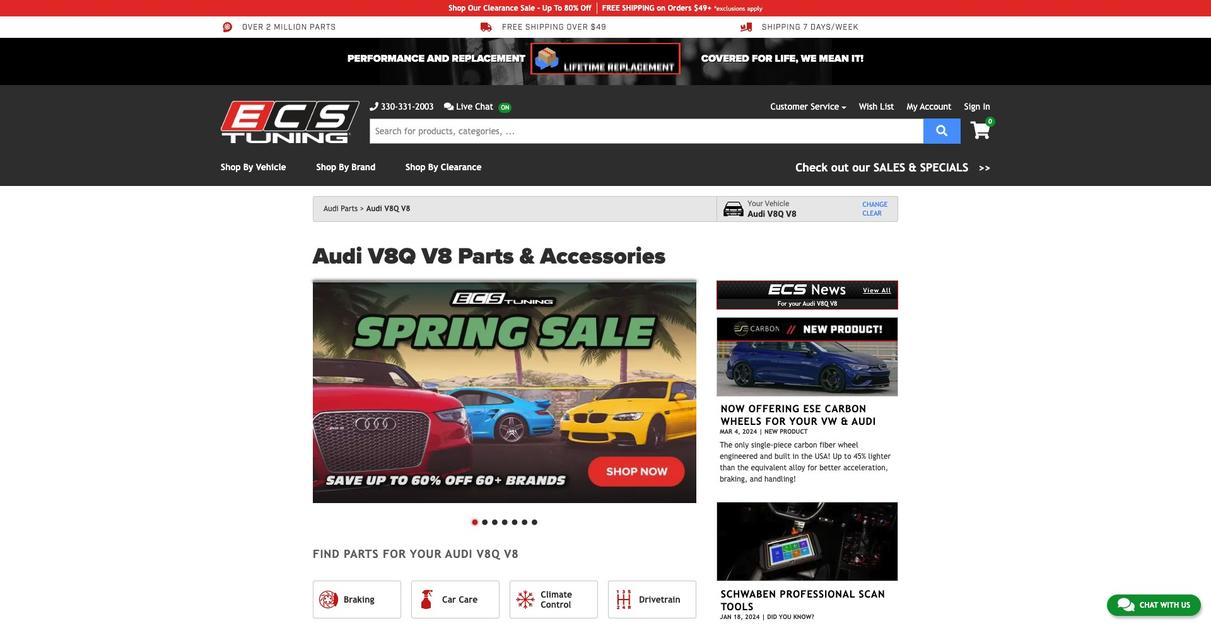 Task type: vqa. For each thing, say whether or not it's contained in the screenshot.
survey
no



Task type: locate. For each thing, give the bounding box(es) containing it.
clear
[[863, 209, 882, 217]]

4 • from the left
[[500, 510, 510, 533]]

0 horizontal spatial comments image
[[444, 102, 454, 111]]

chat right the live
[[475, 102, 493, 112]]

than
[[720, 463, 735, 472]]

shipping
[[525, 23, 564, 32]]

the right in
[[801, 452, 813, 461]]

shopping cart image
[[971, 122, 990, 139]]

1 vertical spatial comments image
[[1118, 597, 1135, 613]]

0 vertical spatial &
[[909, 161, 917, 174]]

parts
[[310, 23, 336, 32]]

chat left with
[[1140, 601, 1158, 610]]

schwaben professional scan tools jan 18, 2024 | did you know?
[[720, 588, 885, 620]]

by down ecs tuning image at top
[[243, 162, 253, 172]]

1 vertical spatial |
[[762, 614, 765, 620]]

and up equivalent
[[760, 452, 772, 461]]

lighter
[[868, 452, 891, 461]]

live chat
[[456, 102, 493, 112]]

fiber
[[820, 441, 836, 450]]

for up new
[[765, 416, 786, 428]]

0 vertical spatial clearance
[[483, 4, 518, 13]]

1 horizontal spatial your
[[790, 416, 818, 428]]

free shipping over $49
[[502, 23, 607, 32]]

0 vertical spatial |
[[759, 428, 763, 435]]

1 horizontal spatial chat
[[1140, 601, 1158, 610]]

• • • • • • •
[[470, 510, 540, 533]]

up inside now offering ese carbon wheels for your vw & audi mar 4, 2024 | new product the only single-piece carbon fiber wheel engineered and built in the usa! up to 45% lighter than the equivalent alloy for better acceleration, braking, and handling!
[[833, 452, 842, 461]]

0 vertical spatial the
[[801, 452, 813, 461]]

shop for shop by clearance
[[406, 162, 426, 172]]

car
[[442, 595, 456, 605]]

by for vehicle
[[243, 162, 253, 172]]

schwaben professional scan tools image
[[717, 502, 898, 582]]

& inside sales & specials "link"
[[909, 161, 917, 174]]

professional
[[780, 588, 856, 600]]

your
[[748, 199, 763, 208], [790, 416, 818, 428]]

| left did
[[762, 614, 765, 620]]

7 • from the left
[[530, 510, 540, 533]]

v8q inside your vehicle audi v8q v8
[[767, 209, 784, 219]]

up right -
[[542, 4, 552, 13]]

in
[[793, 452, 799, 461]]

2024 right '4,'
[[742, 428, 757, 435]]

shop for shop our clearance sale - up to 80% off
[[449, 4, 466, 13]]

clearance
[[483, 4, 518, 13], [441, 162, 482, 172]]

comments image for live
[[444, 102, 454, 111]]

climate control
[[541, 590, 572, 610]]

comments image left the live
[[444, 102, 454, 111]]

0 vertical spatial up
[[542, 4, 552, 13]]

the down engineered
[[737, 463, 749, 472]]

1 vertical spatial for
[[765, 416, 786, 428]]

audi inside now offering ese carbon wheels for your vw & audi mar 4, 2024 | new product the only single-piece carbon fiber wheel engineered and built in the usa! up to 45% lighter than the equivalent alloy for better acceleration, braking, and handling!
[[852, 416, 876, 428]]

wish list link
[[859, 102, 894, 112]]

for up the braking link
[[383, 547, 406, 561]]

and down equivalent
[[750, 475, 762, 484]]

4,
[[734, 428, 740, 435]]

2003
[[415, 102, 434, 112]]

shop by clearance
[[406, 162, 482, 172]]

0 vertical spatial your
[[789, 300, 801, 307]]

1 by from the left
[[243, 162, 253, 172]]

2 by from the left
[[339, 162, 349, 172]]

view
[[863, 287, 880, 294]]

clearance down the live
[[441, 162, 482, 172]]

2 vertical spatial parts
[[344, 547, 379, 561]]

|
[[759, 428, 763, 435], [762, 614, 765, 620]]

your
[[789, 300, 801, 307], [410, 547, 442, 561]]

shop by vehicle
[[221, 162, 286, 172]]

by left "brand"
[[339, 162, 349, 172]]

ecs tuning image
[[221, 101, 360, 143]]

1 vertical spatial clearance
[[441, 162, 482, 172]]

1 vertical spatial 2024
[[745, 614, 760, 620]]

2024 right 18,
[[745, 614, 760, 620]]

0 vertical spatial 2024
[[742, 428, 757, 435]]

clearance up free
[[483, 4, 518, 13]]

1 horizontal spatial comments image
[[1118, 597, 1135, 613]]

comments image left chat with us at right
[[1118, 597, 1135, 613]]

ecs news
[[769, 279, 847, 298]]

0 horizontal spatial clearance
[[441, 162, 482, 172]]

shop our clearance sale - up to 80% off
[[449, 4, 592, 13]]

for
[[808, 463, 817, 472], [383, 547, 406, 561]]

ese
[[803, 403, 822, 415]]

wish
[[859, 102, 878, 112]]

0 horizontal spatial chat
[[475, 102, 493, 112]]

for down ecs
[[778, 300, 787, 307]]

1 vertical spatial chat
[[1140, 601, 1158, 610]]

0 horizontal spatial &
[[520, 243, 535, 270]]

1 horizontal spatial clearance
[[483, 4, 518, 13]]

sale
[[521, 4, 535, 13]]

by down 2003
[[428, 162, 438, 172]]

1 vertical spatial for
[[383, 547, 406, 561]]

climate control link
[[510, 581, 598, 619]]

audi parts link
[[324, 204, 364, 213]]

to
[[844, 452, 851, 461]]

0 vertical spatial your
[[748, 199, 763, 208]]

0 horizontal spatial for
[[383, 547, 406, 561]]

0 horizontal spatial vehicle
[[256, 162, 286, 172]]

1 horizontal spatial for
[[808, 463, 817, 472]]

7
[[803, 23, 808, 32]]

1 vertical spatial your
[[790, 416, 818, 428]]

1 vertical spatial up
[[833, 452, 842, 461]]

0 vertical spatial parts
[[341, 204, 358, 213]]

carbon
[[825, 403, 867, 415]]

1 vertical spatial parts
[[458, 243, 514, 270]]

covered for life, we mean it!
[[701, 52, 864, 65]]

equivalent
[[751, 463, 787, 472]]

your down ecs
[[789, 300, 801, 307]]

vw
[[821, 416, 838, 428]]

news
[[811, 281, 847, 298]]

wish list
[[859, 102, 894, 112]]

comments image inside chat with us link
[[1118, 597, 1135, 613]]

1 horizontal spatial vehicle
[[765, 199, 789, 208]]

3 by from the left
[[428, 162, 438, 172]]

1 vertical spatial vehicle
[[765, 199, 789, 208]]

sales & specials link
[[796, 159, 990, 176]]

carbon
[[794, 441, 817, 450]]

0 horizontal spatial up
[[542, 4, 552, 13]]

0 horizontal spatial the
[[737, 463, 749, 472]]

usa!
[[815, 452, 831, 461]]

2024 inside schwaben professional scan tools jan 18, 2024 | did you know?
[[745, 614, 760, 620]]

*exclusions apply link
[[714, 3, 763, 13]]

1 horizontal spatial up
[[833, 452, 842, 461]]

0 vertical spatial vehicle
[[256, 162, 286, 172]]

view all
[[863, 287, 891, 294]]

comments image inside live chat link
[[444, 102, 454, 111]]

0 vertical spatial for
[[778, 300, 787, 307]]

customer
[[771, 102, 808, 112]]

1 horizontal spatial &
[[841, 416, 849, 428]]

| inside now offering ese carbon wheels for your vw & audi mar 4, 2024 | new product the only single-piece carbon fiber wheel engineered and built in the usa! up to 45% lighter than the equivalent alloy for better acceleration, braking, and handling!
[[759, 428, 763, 435]]

free
[[602, 4, 620, 13]]

comments image
[[444, 102, 454, 111], [1118, 597, 1135, 613]]

1 vertical spatial the
[[737, 463, 749, 472]]

your inside your vehicle audi v8q v8
[[748, 199, 763, 208]]

2 horizontal spatial by
[[428, 162, 438, 172]]

replacement
[[452, 52, 525, 65]]

2 horizontal spatial &
[[909, 161, 917, 174]]

parts for audi parts
[[341, 204, 358, 213]]

chat with us
[[1140, 601, 1190, 610]]

2
[[266, 23, 271, 32]]

our
[[468, 4, 481, 13]]

1 horizontal spatial by
[[339, 162, 349, 172]]

my
[[907, 102, 918, 112]]

single-
[[751, 441, 774, 450]]

handling!
[[765, 475, 796, 484]]

your inside now offering ese carbon wheels for your vw & audi mar 4, 2024 | new product the only single-piece carbon fiber wheel engineered and built in the usa! up to 45% lighter than the equivalent alloy for better acceleration, braking, and handling!
[[790, 416, 818, 428]]

braking,
[[720, 475, 748, 484]]

shop for shop by brand
[[316, 162, 336, 172]]

5 • from the left
[[510, 510, 520, 533]]

| left new
[[759, 428, 763, 435]]

ship
[[622, 4, 638, 13]]

by
[[243, 162, 253, 172], [339, 162, 349, 172], [428, 162, 438, 172]]

now
[[721, 403, 745, 415]]

did
[[767, 614, 777, 620]]

up left to
[[833, 452, 842, 461]]

for down usa!
[[808, 463, 817, 472]]

331-
[[398, 102, 415, 112]]

0 vertical spatial for
[[808, 463, 817, 472]]

live
[[456, 102, 473, 112]]

2 • from the left
[[480, 510, 490, 533]]

audi inside your vehicle audi v8q v8
[[748, 209, 765, 219]]

orders
[[668, 4, 692, 13]]

0 vertical spatial chat
[[475, 102, 493, 112]]

alloy
[[789, 463, 805, 472]]

the
[[720, 441, 733, 450]]

we
[[801, 52, 817, 65]]

0 horizontal spatial your
[[748, 199, 763, 208]]

| inside schwaben professional scan tools jan 18, 2024 | did you know?
[[762, 614, 765, 620]]

0 vertical spatial comments image
[[444, 102, 454, 111]]

your up 'car care' link
[[410, 547, 442, 561]]

ping
[[638, 4, 655, 13]]

clear link
[[863, 209, 888, 218]]

the
[[801, 452, 813, 461], [737, 463, 749, 472]]

only
[[735, 441, 749, 450]]

2 vertical spatial &
[[841, 416, 849, 428]]

customer service
[[771, 102, 839, 112]]

0 horizontal spatial by
[[243, 162, 253, 172]]

comments image for chat
[[1118, 597, 1135, 613]]

0 horizontal spatial your
[[410, 547, 442, 561]]



Task type: describe. For each thing, give the bounding box(es) containing it.
on
[[657, 4, 666, 13]]

with
[[1161, 601, 1179, 610]]

lifetime replacement program banner image
[[531, 43, 681, 74]]

change clear
[[863, 201, 888, 217]]

over 2 million parts link
[[221, 21, 336, 33]]

accessories
[[540, 243, 666, 270]]

offering
[[749, 403, 800, 415]]

engineered
[[720, 452, 758, 461]]

schwaben professional scan tools link
[[721, 588, 885, 613]]

shipping
[[762, 23, 801, 32]]

audi parts
[[324, 204, 358, 213]]

better
[[820, 463, 841, 472]]

account
[[920, 102, 952, 112]]

0
[[989, 118, 992, 125]]

sign in
[[964, 102, 990, 112]]

now offering ese carbon wheels for your vw & audi image
[[717, 317, 898, 397]]

generic - ecs spring sale image
[[313, 281, 697, 504]]

by for brand
[[339, 162, 349, 172]]

covered
[[701, 52, 749, 65]]

for your audi v8q v8
[[778, 300, 837, 307]]

to
[[554, 4, 562, 13]]

330-331-2003
[[381, 102, 434, 112]]

for inside now offering ese carbon wheels for your vw & audi mar 4, 2024 | new product the only single-piece carbon fiber wheel engineered and built in the usa! up to 45% lighter than the equivalent alloy for better acceleration, braking, and handling!
[[808, 463, 817, 472]]

vehicle inside your vehicle audi v8q v8
[[765, 199, 789, 208]]

by for clearance
[[428, 162, 438, 172]]

apply
[[747, 5, 763, 12]]

clearance for our
[[483, 4, 518, 13]]

*exclusions
[[714, 5, 745, 12]]

2024 inside now offering ese carbon wheels for your vw & audi mar 4, 2024 | new product the only single-piece carbon fiber wheel engineered and built in the usa! up to 45% lighter than the equivalent alloy for better acceleration, braking, and handling!
[[742, 428, 757, 435]]

up inside the shop our clearance sale - up to 80% off link
[[542, 4, 552, 13]]

product
[[780, 428, 808, 435]]

mean
[[819, 52, 849, 65]]

and
[[427, 52, 449, 65]]

3 • from the left
[[490, 510, 500, 533]]

us
[[1181, 601, 1190, 610]]

0 link
[[960, 117, 996, 141]]

free ship ping on orders $49+ *exclusions apply
[[602, 4, 763, 13]]

car care link
[[411, 581, 500, 619]]

brand
[[352, 162, 375, 172]]

shop by brand
[[316, 162, 375, 172]]

mar
[[720, 428, 733, 435]]

my account
[[907, 102, 952, 112]]

control
[[541, 600, 571, 610]]

v8 inside your vehicle audi v8q v8
[[786, 209, 797, 219]]

free shipping over $49 link
[[481, 21, 607, 33]]

shop by brand link
[[316, 162, 375, 172]]

80%
[[564, 4, 578, 13]]

shop by clearance link
[[406, 162, 482, 172]]

shop for shop by vehicle
[[221, 162, 241, 172]]

jan
[[720, 614, 732, 620]]

built
[[775, 452, 790, 461]]

1 horizontal spatial the
[[801, 452, 813, 461]]

for inside now offering ese carbon wheels for your vw & audi mar 4, 2024 | new product the only single-piece carbon fiber wheel engineered and built in the usa! up to 45% lighter than the equivalent alloy for better acceleration, braking, and handling!
[[765, 416, 786, 428]]

change link
[[863, 201, 888, 209]]

tools
[[721, 601, 754, 613]]

in
[[983, 102, 990, 112]]

Search text field
[[370, 119, 924, 144]]

over 2 million parts
[[242, 23, 336, 32]]

now offering ese carbon wheels for your vw & audi link
[[721, 403, 876, 428]]

0 vertical spatial and
[[760, 452, 772, 461]]

braking link
[[313, 581, 401, 619]]

change
[[863, 201, 888, 208]]

you
[[779, 614, 792, 620]]

shipping 7 days/week link
[[741, 21, 859, 33]]

climate
[[541, 590, 572, 600]]

wheels
[[721, 416, 762, 428]]

list
[[880, 102, 894, 112]]

clearance for by
[[441, 162, 482, 172]]

drivetrain
[[639, 595, 681, 605]]

$49+
[[694, 4, 712, 13]]

18,
[[733, 614, 743, 620]]

scan
[[859, 588, 885, 600]]

search image
[[936, 125, 948, 136]]

live chat link
[[444, 100, 512, 114]]

my account link
[[907, 102, 952, 112]]

over
[[242, 23, 264, 32]]

braking
[[344, 595, 374, 605]]

schwaben
[[721, 588, 776, 600]]

1 vertical spatial and
[[750, 475, 762, 484]]

specials
[[920, 161, 969, 174]]

care
[[459, 595, 478, 605]]

it!
[[852, 52, 864, 65]]

now offering ese carbon wheels for your vw & audi mar 4, 2024 | new product the only single-piece carbon fiber wheel engineered and built in the usa! up to 45% lighter than the equivalent alloy for better acceleration, braking, and handling!
[[720, 403, 891, 484]]

1 vertical spatial &
[[520, 243, 535, 270]]

audi v8q v8
[[366, 204, 410, 213]]

1 horizontal spatial your
[[789, 300, 801, 307]]

performance and replacement
[[348, 52, 525, 65]]

all
[[882, 287, 891, 294]]

& inside now offering ese carbon wheels for your vw & audi mar 4, 2024 | new product the only single-piece carbon fiber wheel engineered and built in the usa! up to 45% lighter than the equivalent alloy for better acceleration, braking, and handling!
[[841, 416, 849, 428]]

life,
[[775, 52, 798, 65]]

parts for find parts for your audi v8q v8
[[344, 547, 379, 561]]

1 • from the left
[[470, 510, 480, 533]]

sign
[[964, 102, 981, 112]]

phone image
[[370, 102, 379, 111]]

performance
[[348, 52, 425, 65]]

sales & specials
[[874, 161, 969, 174]]

wheel
[[838, 441, 858, 450]]

6 • from the left
[[520, 510, 530, 533]]

drivetrain link
[[608, 581, 697, 619]]

45%
[[854, 452, 866, 461]]

330-331-2003 link
[[370, 100, 434, 114]]

1 vertical spatial your
[[410, 547, 442, 561]]

find parts for your audi v8q v8
[[313, 547, 519, 561]]



